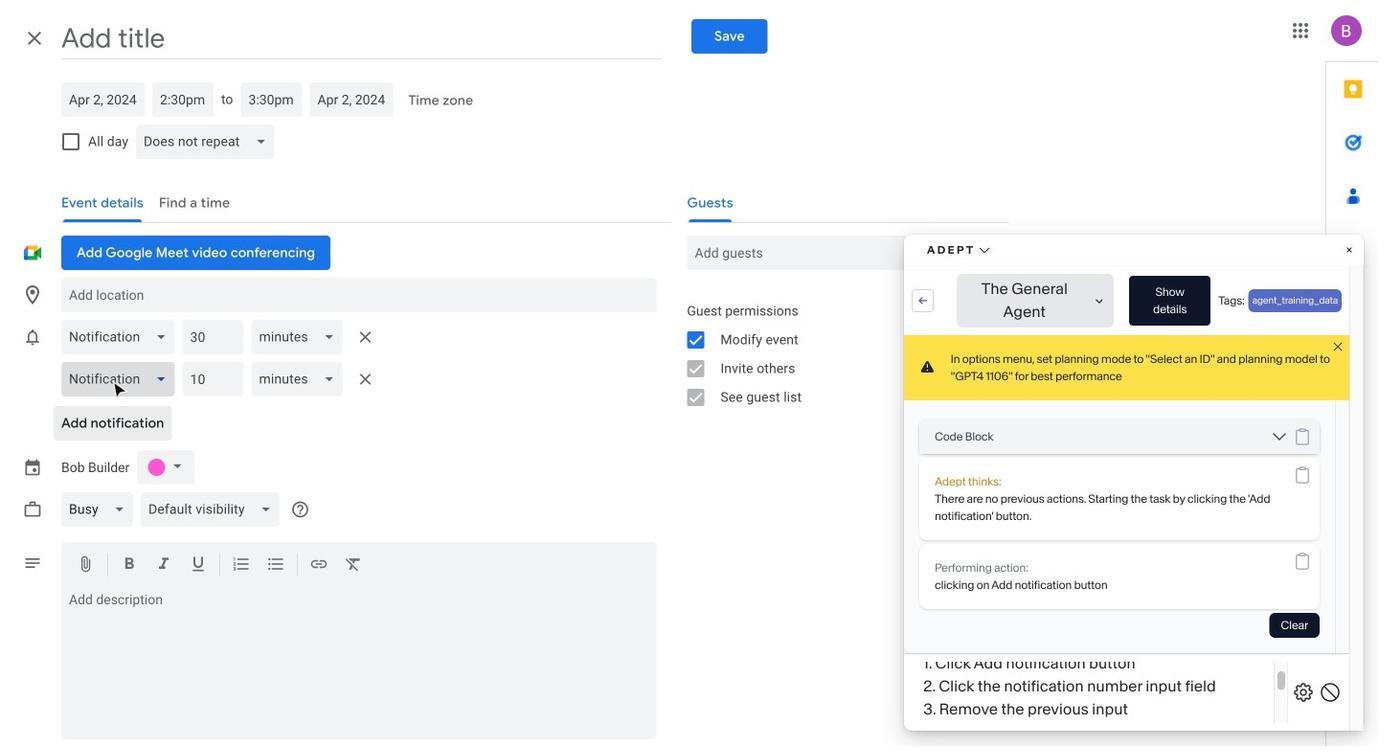 Task type: vqa. For each thing, say whether or not it's contained in the screenshot.
26 element at left
no



Task type: locate. For each thing, give the bounding box(es) containing it.
minutes in advance for notification number field up 10 minutes before element on the left of page
[[190, 320, 236, 354]]

minutes in advance for notification number field inside 10 minutes before element
[[190, 362, 236, 397]]

1 minutes in advance for notification number field from the top
[[190, 320, 236, 354]]

10 minutes before element
[[61, 356, 381, 402]]

insert link image
[[309, 555, 329, 577]]

group
[[672, 297, 1009, 412]]

Minutes in advance for notification number field
[[190, 320, 236, 354], [190, 362, 236, 397]]

bold image
[[120, 555, 139, 577]]

underline image
[[189, 555, 208, 577]]

notifications element
[[61, 314, 381, 402]]

minutes in advance for notification number field inside 30 minutes before element
[[190, 320, 236, 354]]

Guests text field
[[695, 236, 1001, 270]]

0 vertical spatial minutes in advance for notification number field
[[190, 320, 236, 354]]

None field
[[136, 119, 282, 165], [61, 314, 182, 360], [251, 314, 350, 360], [61, 356, 182, 402], [251, 356, 350, 402], [61, 487, 141, 533], [141, 487, 287, 533], [136, 119, 282, 165], [61, 314, 182, 360], [251, 314, 350, 360], [61, 356, 182, 402], [251, 356, 350, 402], [61, 487, 141, 533], [141, 487, 287, 533]]

minutes in advance for notification number field down 30 minutes before element
[[190, 362, 236, 397]]

1 vertical spatial minutes in advance for notification number field
[[190, 362, 236, 397]]

Description text field
[[61, 592, 657, 736]]

remove formatting image
[[344, 555, 363, 577]]

tab list
[[1327, 62, 1380, 693]]

minutes in advance for notification number field for 30 minutes before element
[[190, 320, 236, 354]]

Start time text field
[[160, 82, 206, 117]]

2 minutes in advance for notification number field from the top
[[190, 362, 236, 397]]

bulleted list image
[[266, 555, 285, 577]]



Task type: describe. For each thing, give the bounding box(es) containing it.
numbered list image
[[232, 555, 251, 577]]

Start date text field
[[69, 82, 137, 117]]

End time text field
[[249, 82, 295, 117]]

minutes in advance for notification number field for 10 minutes before element on the left of page
[[190, 362, 236, 397]]

Title text field
[[61, 17, 661, 59]]

30 minutes before element
[[61, 314, 381, 360]]

End date text field
[[318, 82, 386, 117]]

Add location text field
[[69, 278, 649, 312]]

formatting options toolbar
[[61, 542, 657, 589]]

italic image
[[154, 555, 173, 577]]



